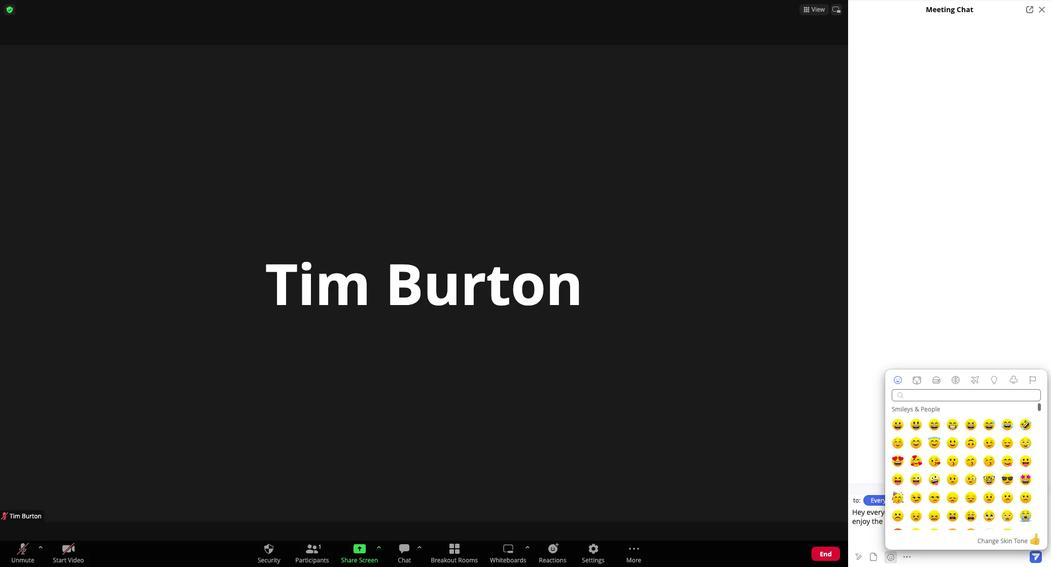 Task type: describe. For each thing, give the bounding box(es) containing it.
in meeting image
[[1043, 3, 1048, 8]]



Task type: locate. For each thing, give the bounding box(es) containing it.
in meeting image
[[1043, 3, 1048, 8]]

tb
[[1033, 8, 1044, 18]]



Task type: vqa. For each thing, say whether or not it's contained in the screenshot.
TB
yes



